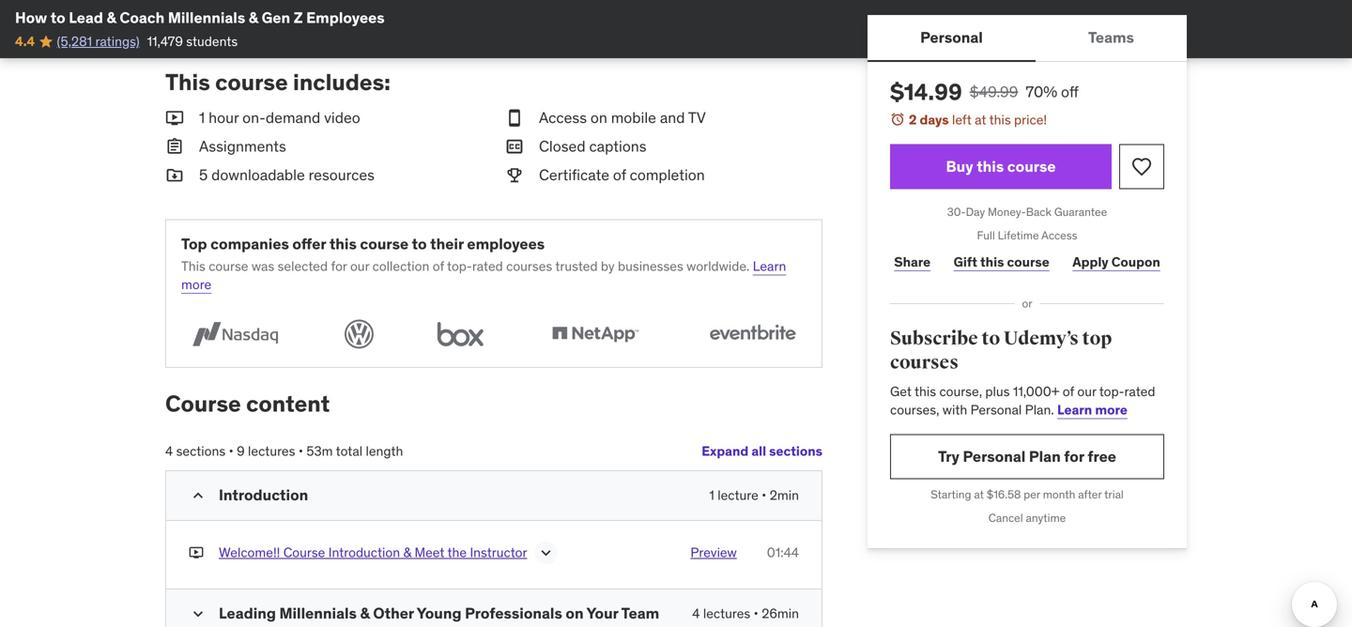 Task type: locate. For each thing, give the bounding box(es) containing it.
millennials up students
[[168, 8, 245, 27]]

1 for 1 lecture • 2min
[[710, 487, 715, 504]]

1 horizontal spatial course
[[283, 544, 325, 561]]

access
[[539, 108, 587, 127], [1042, 228, 1078, 243]]

2 sections from the left
[[176, 443, 226, 460]]

all
[[752, 443, 767, 460]]

0 horizontal spatial 4
[[165, 443, 173, 460]]

at right left
[[975, 111, 987, 128]]

& left other
[[360, 604, 370, 623]]

1
[[199, 108, 205, 127], [710, 487, 715, 504]]

2
[[909, 111, 917, 128]]

small image for access
[[505, 108, 524, 129]]

this down 11,479 students
[[165, 68, 210, 96]]

0 horizontal spatial more
[[181, 276, 212, 293]]

(5,281
[[57, 33, 92, 50]]

1 horizontal spatial millennials
[[279, 604, 357, 623]]

0 vertical spatial learn more
[[181, 258, 787, 293]]

course up 9
[[165, 390, 241, 418]]

0 vertical spatial more
[[181, 276, 212, 293]]

courses
[[506, 258, 553, 275], [890, 351, 959, 374]]

personal inside the 'get this course, plus 11,000+ of our top-rated courses, with personal plan.'
[[971, 401, 1022, 418]]

0 vertical spatial millennials
[[168, 8, 245, 27]]

our
[[350, 258, 369, 275], [1078, 383, 1097, 400]]

learn inside learn more
[[753, 258, 787, 275]]

to for how
[[50, 8, 65, 27]]

0 vertical spatial rated
[[472, 258, 503, 275]]

our down top companies offer this course to their employees
[[350, 258, 369, 275]]

at
[[975, 111, 987, 128], [974, 487, 984, 502]]

& left meet
[[403, 544, 412, 561]]

introduction down 4 sections • 9 lectures • 53m total length
[[219, 486, 308, 505]]

employees
[[306, 8, 385, 27]]

0 horizontal spatial on
[[566, 604, 584, 623]]

0 vertical spatial lectures
[[248, 443, 295, 460]]

of down their
[[433, 258, 444, 275]]

0 horizontal spatial access
[[539, 108, 587, 127]]

plan
[[1029, 447, 1061, 466]]

• left 53m in the bottom of the page
[[299, 443, 303, 460]]

1 horizontal spatial more
[[1096, 401, 1128, 418]]

access down 'back'
[[1042, 228, 1078, 243]]

0 vertical spatial to
[[50, 8, 65, 27]]

small image left the "assignments"
[[165, 136, 184, 157]]

for
[[331, 258, 347, 275], [1064, 447, 1085, 466]]

•
[[229, 443, 234, 460], [299, 443, 303, 460], [762, 487, 767, 504], [754, 605, 759, 622]]

0 vertical spatial course
[[165, 390, 241, 418]]

this for get
[[915, 383, 937, 400]]

1 vertical spatial more
[[1096, 401, 1128, 418]]

0 vertical spatial on
[[591, 108, 608, 127]]

1 vertical spatial rated
[[1125, 383, 1156, 400]]

0 vertical spatial top-
[[447, 258, 472, 275]]

1 vertical spatial learn more link
[[1058, 401, 1128, 418]]

01:44
[[767, 544, 799, 561]]

1 vertical spatial courses
[[890, 351, 959, 374]]

our inside the 'get this course, plus 11,000+ of our top-rated courses, with personal plan.'
[[1078, 383, 1097, 400]]

1 horizontal spatial learn more link
[[1058, 401, 1128, 418]]

of right 11,000+
[[1063, 383, 1075, 400]]

at inside starting at $16.58 per month after trial cancel anytime
[[974, 487, 984, 502]]

0 vertical spatial learn
[[753, 258, 787, 275]]

captions
[[589, 137, 647, 156]]

learn more link for top companies offer this course to their employees
[[181, 258, 787, 293]]

1 horizontal spatial for
[[1064, 447, 1085, 466]]

sections right the all
[[769, 443, 823, 460]]

lectures
[[248, 443, 295, 460], [703, 605, 751, 622]]

0 horizontal spatial top-
[[447, 258, 472, 275]]

1 vertical spatial learn
[[1058, 401, 1093, 418]]

top- down their
[[447, 258, 472, 275]]

back
[[1026, 205, 1052, 219]]

access up closed
[[539, 108, 587, 127]]

this for buy
[[977, 157, 1004, 176]]

1 left lecture
[[710, 487, 715, 504]]

learn right the worldwide.
[[753, 258, 787, 275]]

4.4
[[15, 33, 35, 50]]

learn more up "free"
[[1058, 401, 1128, 418]]

0 horizontal spatial 1
[[199, 108, 205, 127]]

more
[[181, 276, 212, 293], [1096, 401, 1128, 418]]

learn more link up "free"
[[1058, 401, 1128, 418]]

this inside the 'get this course, plus 11,000+ of our top-rated courses, with personal plan.'
[[915, 383, 937, 400]]

free
[[1088, 447, 1117, 466]]

to inside subscribe to udemy's top courses
[[982, 327, 1001, 350]]

0 horizontal spatial course
[[165, 390, 241, 418]]

1 vertical spatial top-
[[1100, 383, 1125, 400]]

closed
[[539, 137, 586, 156]]

completion
[[630, 165, 705, 184]]

our right 11,000+
[[1078, 383, 1097, 400]]

access inside 30-day money-back guarantee full lifetime access
[[1042, 228, 1078, 243]]

1 horizontal spatial sections
[[769, 443, 823, 460]]

sections left 9
[[176, 443, 226, 460]]

introduction left meet
[[329, 544, 400, 561]]

on-
[[242, 108, 266, 127]]

on
[[591, 108, 608, 127], [566, 604, 584, 623]]

apply
[[1073, 253, 1109, 270]]

this right buy
[[977, 157, 1004, 176]]

this right offer
[[330, 235, 357, 254]]

4 right "team"
[[693, 605, 700, 622]]

top-
[[447, 258, 472, 275], [1100, 383, 1125, 400]]

on up closed captions on the top left of the page
[[591, 108, 608, 127]]

employees
[[467, 235, 545, 254]]

2 horizontal spatial to
[[982, 327, 1001, 350]]

to right how
[[50, 8, 65, 27]]

learn for top companies offer this course to their employees
[[753, 258, 787, 275]]

1 horizontal spatial learn
[[1058, 401, 1093, 418]]

small image
[[165, 136, 184, 157], [189, 605, 208, 624]]

lectures left 26min
[[703, 605, 751, 622]]

1 horizontal spatial 4
[[693, 605, 700, 622]]

4
[[165, 443, 173, 460], [693, 605, 700, 622]]

buy this course
[[946, 157, 1056, 176]]

course up collection
[[360, 235, 409, 254]]

1 vertical spatial 4
[[693, 605, 700, 622]]

introduction inside button
[[329, 544, 400, 561]]

welcome!! course introduction & meet the instructor button
[[219, 544, 527, 566]]

courses down subscribe
[[890, 351, 959, 374]]

1 vertical spatial 1
[[710, 487, 715, 504]]

small image left leading
[[189, 605, 208, 624]]

• left '2min' on the right of the page
[[762, 487, 767, 504]]

0 vertical spatial introduction
[[219, 486, 308, 505]]

1 horizontal spatial of
[[613, 165, 626, 184]]

1 vertical spatial introduction
[[329, 544, 400, 561]]

to left udemy's
[[982, 327, 1001, 350]]

course right welcome!!
[[283, 544, 325, 561]]

1 vertical spatial at
[[974, 487, 984, 502]]

1 vertical spatial learn more
[[1058, 401, 1128, 418]]

small image for 5
[[165, 165, 184, 186]]

box image
[[429, 317, 492, 352]]

1 vertical spatial this
[[181, 258, 206, 275]]

2 vertical spatial of
[[1063, 383, 1075, 400]]

of down captions
[[613, 165, 626, 184]]

0 horizontal spatial lectures
[[248, 443, 295, 460]]

learn more
[[181, 258, 787, 293], [1058, 401, 1128, 418]]

xsmall image
[[189, 544, 204, 562]]

more down the 'top' in the left top of the page
[[181, 276, 212, 293]]

personal
[[921, 28, 983, 47], [971, 401, 1022, 418], [963, 447, 1026, 466]]

their
[[430, 235, 464, 254]]

0 horizontal spatial sections
[[176, 443, 226, 460]]

1 vertical spatial of
[[433, 258, 444, 275]]

1 horizontal spatial rated
[[1125, 383, 1156, 400]]

0 vertical spatial at
[[975, 111, 987, 128]]

course up 'back'
[[1008, 157, 1056, 176]]

0 vertical spatial access
[[539, 108, 587, 127]]

1 horizontal spatial lectures
[[703, 605, 751, 622]]

2 days left at this price!
[[909, 111, 1047, 128]]

0 vertical spatial 1
[[199, 108, 205, 127]]

course
[[165, 390, 241, 418], [283, 544, 325, 561]]

2 vertical spatial to
[[982, 327, 1001, 350]]

1 horizontal spatial access
[[1042, 228, 1078, 243]]

0 horizontal spatial courses
[[506, 258, 553, 275]]

top- down top
[[1100, 383, 1125, 400]]

1 vertical spatial our
[[1078, 383, 1097, 400]]

course down companies
[[209, 258, 248, 275]]

learn for subscribe to udemy's top courses
[[1058, 401, 1093, 418]]

learn more link
[[181, 258, 787, 293], [1058, 401, 1128, 418]]

price!
[[1014, 111, 1047, 128]]

1 horizontal spatial introduction
[[329, 544, 400, 561]]

learn more down the employees
[[181, 258, 787, 293]]

or
[[1022, 297, 1033, 311]]

teams
[[1089, 28, 1135, 47]]

this
[[165, 68, 210, 96], [181, 258, 206, 275]]

companies
[[211, 235, 289, 254]]

try personal plan for free link
[[890, 434, 1165, 479]]

5
[[199, 165, 208, 184]]

rated
[[472, 258, 503, 275], [1125, 383, 1156, 400]]

your
[[587, 604, 619, 623]]

this up courses, on the right
[[915, 383, 937, 400]]

• left 26min
[[754, 605, 759, 622]]

2 horizontal spatial of
[[1063, 383, 1075, 400]]

0 horizontal spatial our
[[350, 258, 369, 275]]

teams button
[[1036, 15, 1187, 60]]

4 sections • 9 lectures • 53m total length
[[165, 443, 403, 460]]

millennials right leading
[[279, 604, 357, 623]]

0 vertical spatial small image
[[165, 136, 184, 157]]

1 horizontal spatial 1
[[710, 487, 715, 504]]

personal up $16.58 in the right bottom of the page
[[963, 447, 1026, 466]]

1 sections from the left
[[769, 443, 823, 460]]

&
[[107, 8, 116, 27], [249, 8, 258, 27], [403, 544, 412, 561], [360, 604, 370, 623]]

0 horizontal spatial learn
[[753, 258, 787, 275]]

downloadable
[[211, 165, 305, 184]]

team
[[622, 604, 660, 623]]

lead
[[69, 8, 103, 27]]

learn right plan.
[[1058, 401, 1093, 418]]

1 horizontal spatial our
[[1078, 383, 1097, 400]]

wishlist image
[[1131, 156, 1153, 178]]

personal button
[[868, 15, 1036, 60]]

this inside button
[[977, 157, 1004, 176]]

small image for closed
[[505, 136, 524, 157]]

0 vertical spatial personal
[[921, 28, 983, 47]]

introduction
[[219, 486, 308, 505], [329, 544, 400, 561]]

4 left 9
[[165, 443, 173, 460]]

gift this course
[[954, 253, 1050, 270]]

gen
[[262, 8, 290, 27]]

coach
[[120, 8, 165, 27]]

certificate of completion
[[539, 165, 705, 184]]

0 vertical spatial this
[[165, 68, 210, 96]]

learn more link down the employees
[[181, 258, 787, 293]]

preview
[[691, 544, 737, 561]]

welcome!! course introduction & meet the instructor
[[219, 544, 527, 561]]

1 horizontal spatial to
[[412, 235, 427, 254]]

lectures right 9
[[248, 443, 295, 460]]

0 horizontal spatial learn more
[[181, 258, 787, 293]]

1 horizontal spatial learn more
[[1058, 401, 1128, 418]]

on left 'your'
[[566, 604, 584, 623]]

1 horizontal spatial on
[[591, 108, 608, 127]]

course down lifetime
[[1007, 253, 1050, 270]]

of
[[613, 165, 626, 184], [433, 258, 444, 275], [1063, 383, 1075, 400]]

this down the 'top' in the left top of the page
[[181, 258, 206, 275]]

at left $16.58 in the right bottom of the page
[[974, 487, 984, 502]]

coupon
[[1112, 253, 1161, 270]]

personal down plus
[[971, 401, 1022, 418]]

0 horizontal spatial millennials
[[168, 8, 245, 27]]

subscribe
[[890, 327, 978, 350]]

learn
[[753, 258, 787, 275], [1058, 401, 1093, 418]]

0 vertical spatial of
[[613, 165, 626, 184]]

1 horizontal spatial top-
[[1100, 383, 1125, 400]]

1 vertical spatial lectures
[[703, 605, 751, 622]]

53m
[[307, 443, 333, 460]]

cancel
[[989, 511, 1024, 525]]

1 horizontal spatial small image
[[189, 605, 208, 624]]

1 vertical spatial for
[[1064, 447, 1085, 466]]

personal up $14.99
[[921, 28, 983, 47]]

for left "free"
[[1064, 447, 1085, 466]]

1 vertical spatial course
[[283, 544, 325, 561]]

small image
[[165, 108, 184, 129], [505, 108, 524, 129], [505, 136, 524, 157], [165, 165, 184, 186], [505, 165, 524, 186], [189, 486, 208, 505]]

courses down the employees
[[506, 258, 553, 275]]

1 horizontal spatial courses
[[890, 351, 959, 374]]

this right gift
[[981, 253, 1005, 270]]

1 vertical spatial on
[[566, 604, 584, 623]]

how
[[15, 8, 47, 27]]

26min
[[762, 605, 799, 622]]

0 horizontal spatial to
[[50, 8, 65, 27]]

0 vertical spatial for
[[331, 258, 347, 275]]

sections inside dropdown button
[[769, 443, 823, 460]]

courses inside subscribe to udemy's top courses
[[890, 351, 959, 374]]

businesses
[[618, 258, 684, 275]]

for down top companies offer this course to their employees
[[331, 258, 347, 275]]

how to lead & coach millennials & gen z employees
[[15, 8, 385, 27]]

1 vertical spatial access
[[1042, 228, 1078, 243]]

• left 9
[[229, 443, 234, 460]]

more up "free"
[[1096, 401, 1128, 418]]

1 vertical spatial personal
[[971, 401, 1022, 418]]

0 horizontal spatial learn more link
[[181, 258, 787, 293]]

0 vertical spatial 4
[[165, 443, 173, 460]]

1 vertical spatial small image
[[189, 605, 208, 624]]

learn more link for subscribe to udemy's top courses
[[1058, 401, 1128, 418]]

1 left hour
[[199, 108, 205, 127]]

nasdaq image
[[181, 317, 289, 352]]

to left their
[[412, 235, 427, 254]]

tab list
[[868, 15, 1187, 62]]

0 vertical spatial learn more link
[[181, 258, 787, 293]]

this for this course includes:
[[165, 68, 210, 96]]

starting at $16.58 per month after trial cancel anytime
[[931, 487, 1124, 525]]



Task type: vqa. For each thing, say whether or not it's contained in the screenshot.
Tab List
yes



Task type: describe. For each thing, give the bounding box(es) containing it.
selected
[[278, 258, 328, 275]]

0 vertical spatial courses
[[506, 258, 553, 275]]

gift
[[954, 253, 978, 270]]

rated inside the 'get this course, plus 11,000+ of our top-rated courses, with personal plan.'
[[1125, 383, 1156, 400]]

course,
[[940, 383, 983, 400]]

after
[[1079, 487, 1102, 502]]

learn more for subscribe to udemy's top courses
[[1058, 401, 1128, 418]]

1 vertical spatial to
[[412, 235, 427, 254]]

total
[[336, 443, 363, 460]]

more for subscribe to udemy's top courses
[[1096, 401, 1128, 418]]

meet
[[415, 544, 445, 561]]

off
[[1061, 82, 1079, 101]]

gift this course link
[[950, 243, 1054, 281]]

0 horizontal spatial introduction
[[219, 486, 308, 505]]

demand
[[266, 108, 321, 127]]

full
[[977, 228, 995, 243]]

1 for 1 hour on-demand video
[[199, 108, 205, 127]]

collection
[[373, 258, 430, 275]]

access on mobile and tv
[[539, 108, 706, 127]]

young
[[417, 604, 462, 623]]

plus
[[986, 383, 1010, 400]]

course inside button
[[283, 544, 325, 561]]

offer
[[293, 235, 326, 254]]

plan.
[[1025, 401, 1055, 418]]

learn more for top companies offer this course to their employees
[[181, 258, 787, 293]]

0 horizontal spatial of
[[433, 258, 444, 275]]

(5,281 ratings)
[[57, 33, 140, 50]]

top- inside the 'get this course, plus 11,000+ of our top-rated courses, with personal plan.'
[[1100, 383, 1125, 400]]

$14.99 $49.99 70% off
[[890, 78, 1079, 106]]

course content
[[165, 390, 330, 418]]

tab list containing personal
[[868, 15, 1187, 62]]

this for this course was selected for our collection of top-rated courses trusted by businesses worldwide.
[[181, 258, 206, 275]]

guarantee
[[1055, 205, 1108, 219]]

expand all sections
[[702, 443, 823, 460]]

starting
[[931, 487, 972, 502]]

days
[[920, 111, 949, 128]]

buy
[[946, 157, 974, 176]]

professionals
[[465, 604, 562, 623]]

4 for 4 sections • 9 lectures • 53m total length
[[165, 443, 173, 460]]

courses,
[[890, 401, 940, 418]]

of inside the 'get this course, plus 11,000+ of our top-rated courses, with personal plan.'
[[1063, 383, 1075, 400]]

try
[[938, 447, 960, 466]]

assignments
[[199, 137, 286, 156]]

subscribe to udemy's top courses
[[890, 327, 1112, 374]]

top
[[181, 235, 207, 254]]

small image for certificate
[[505, 165, 524, 186]]

to for subscribe
[[982, 327, 1001, 350]]

1 vertical spatial millennials
[[279, 604, 357, 623]]

lecture
[[718, 487, 759, 504]]

welcome!!
[[219, 544, 280, 561]]

get this course, plus 11,000+ of our top-rated courses, with personal plan.
[[890, 383, 1156, 418]]

anytime
[[1026, 511, 1066, 525]]

• for 1 lecture • 2min
[[762, 487, 767, 504]]

month
[[1043, 487, 1076, 502]]

trusted
[[555, 258, 598, 275]]

mobile
[[611, 108, 657, 127]]

$16.58
[[987, 487, 1021, 502]]

11,000+
[[1013, 383, 1060, 400]]

• for 4 sections • 9 lectures • 53m total length
[[229, 443, 234, 460]]

70%
[[1026, 82, 1058, 101]]

get
[[890, 383, 912, 400]]

share
[[894, 253, 931, 270]]

0 vertical spatial our
[[350, 258, 369, 275]]

2 vertical spatial personal
[[963, 447, 1026, 466]]

1 hour on-demand video
[[199, 108, 360, 127]]

course up the "on-"
[[215, 68, 288, 96]]

personal inside button
[[921, 28, 983, 47]]

show lecture description image
[[537, 544, 556, 563]]

apply coupon
[[1073, 253, 1161, 270]]

instructor
[[470, 544, 527, 561]]

resources
[[309, 165, 375, 184]]

worldwide.
[[687, 258, 750, 275]]

top
[[1083, 327, 1112, 350]]

5 downloadable resources
[[199, 165, 375, 184]]

this for gift
[[981, 253, 1005, 270]]

content
[[246, 390, 330, 418]]

netapp image
[[542, 317, 650, 352]]

more for top companies offer this course to their employees
[[181, 276, 212, 293]]

apply coupon button
[[1069, 243, 1165, 281]]

z
[[294, 8, 303, 27]]

0 horizontal spatial rated
[[472, 258, 503, 275]]

and
[[660, 108, 685, 127]]

trial
[[1105, 487, 1124, 502]]

• for 4 lectures • 26min
[[754, 605, 759, 622]]

4 for 4 lectures • 26min
[[693, 605, 700, 622]]

small image for 1
[[165, 108, 184, 129]]

0 horizontal spatial small image
[[165, 136, 184, 157]]

30-day money-back guarantee full lifetime access
[[948, 205, 1108, 243]]

$49.99
[[970, 82, 1019, 101]]

11,479
[[147, 33, 183, 50]]

udemy's
[[1004, 327, 1079, 350]]

this course includes:
[[165, 68, 391, 96]]

30-
[[948, 205, 966, 219]]

0 horizontal spatial for
[[331, 258, 347, 275]]

includes:
[[293, 68, 391, 96]]

share button
[[890, 243, 935, 281]]

eventbrite image
[[699, 317, 807, 352]]

per
[[1024, 487, 1041, 502]]

this down $49.99
[[990, 111, 1011, 128]]

other
[[373, 604, 414, 623]]

with
[[943, 401, 968, 418]]

& up the 'ratings)'
[[107, 8, 116, 27]]

9
[[237, 443, 245, 460]]

alarm image
[[890, 112, 906, 127]]

leading
[[219, 604, 276, 623]]

volkswagen image
[[339, 317, 380, 352]]

hour
[[209, 108, 239, 127]]

certificate
[[539, 165, 610, 184]]

$14.99
[[890, 78, 963, 106]]

closed captions
[[539, 137, 647, 156]]

& inside welcome!! course introduction & meet the instructor button
[[403, 544, 412, 561]]

2min
[[770, 487, 799, 504]]

course inside button
[[1008, 157, 1056, 176]]

& left gen
[[249, 8, 258, 27]]

buy this course button
[[890, 144, 1112, 189]]

1 lecture • 2min
[[710, 487, 799, 504]]

was
[[252, 258, 274, 275]]

video
[[324, 108, 360, 127]]



